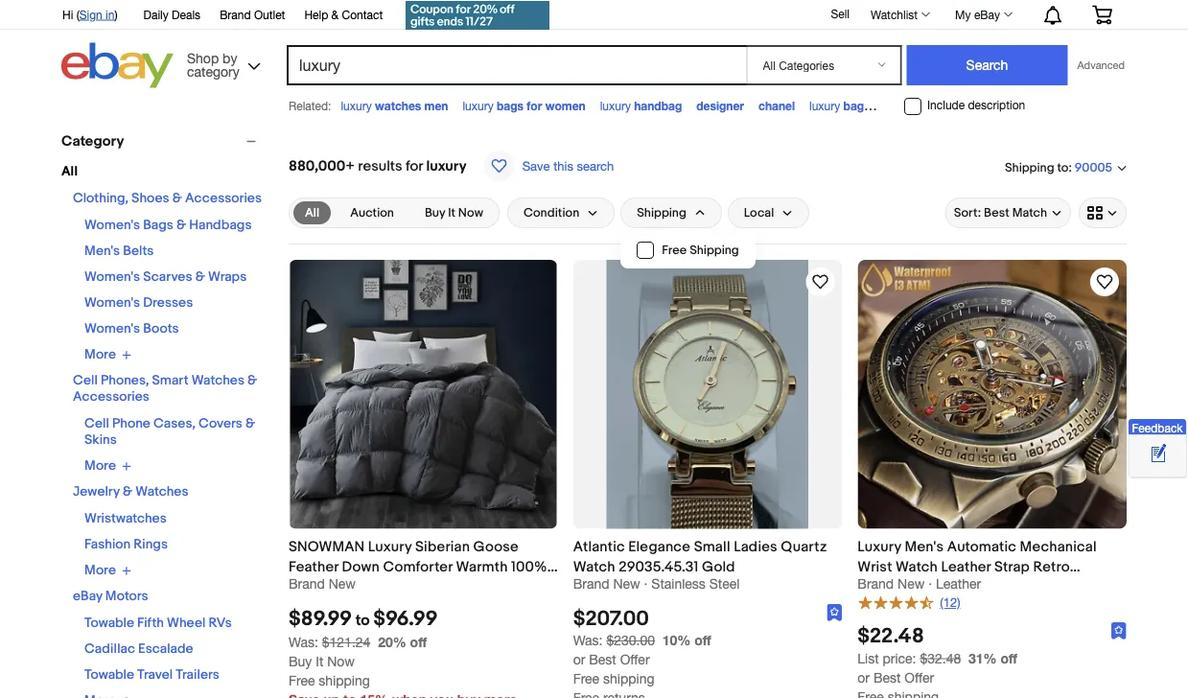 Task type: locate. For each thing, give the bounding box(es) containing it.
free down 'shipping' dropdown button
[[662, 243, 687, 258]]

0 horizontal spatial shipping
[[319, 673, 370, 689]]

deals
[[172, 8, 201, 21]]

luxury men's automatic mechanical wrist watch leather strap retro skeleton dial link
[[858, 537, 1127, 596]]

1 horizontal spatial all
[[305, 205, 320, 220]]

0 vertical spatial towable
[[84, 615, 134, 632]]

0 vertical spatial shipping
[[1005, 160, 1055, 175]]

local button
[[728, 198, 810, 228]]

more button down skins
[[84, 458, 131, 474]]

shoes
[[132, 190, 170, 207]]

more button up 'phones,'
[[84, 347, 131, 363]]

my
[[956, 8, 971, 21]]

0 horizontal spatial to
[[356, 611, 370, 630]]

to left 90005
[[1058, 160, 1069, 175]]

shipping down $230.00
[[603, 671, 655, 687]]

luxury up wrist
[[858, 538, 902, 556]]

0 horizontal spatial accessories
[[73, 389, 150, 405]]

luxury left bags
[[463, 99, 494, 112]]

0 horizontal spatial watch
[[573, 559, 616, 576]]

shipping
[[1005, 160, 1055, 175], [637, 206, 687, 220], [690, 243, 739, 258]]

0 horizontal spatial men's
[[84, 243, 120, 260]]

my ebay link
[[945, 3, 1022, 26]]

free inside was: $230.00 10% off or best offer free shipping
[[573, 671, 600, 687]]

off right 10%
[[695, 633, 712, 648]]

1 horizontal spatial men's
[[905, 538, 944, 556]]

& left "wraps" on the top
[[195, 269, 205, 285]]

off right 31%
[[1001, 651, 1018, 667]]

cell phone cases, covers & skins link
[[84, 416, 255, 449]]

0 horizontal spatial was:
[[289, 634, 318, 650]]

get an extra 20% off image
[[406, 1, 550, 30]]

or
[[573, 652, 586, 668], [858, 670, 870, 686]]

offer down $230.00
[[620, 652, 650, 668]]

ebay left motors
[[73, 589, 102, 605]]

1 vertical spatial cell
[[84, 416, 109, 432]]

include description
[[928, 98, 1026, 112]]

all down 880,000
[[305, 205, 320, 220]]

cell left 'phones,'
[[73, 373, 98, 389]]

1 horizontal spatial luxury
[[858, 538, 902, 556]]

watches
[[192, 373, 245, 389], [135, 484, 189, 500]]

or down list
[[858, 670, 870, 686]]

snowman
[[289, 538, 365, 556]]

1 horizontal spatial shipping
[[690, 243, 739, 258]]

skeleton
[[858, 579, 916, 596]]

1 horizontal spatial it
[[448, 206, 456, 220]]

0 horizontal spatial ebay
[[73, 589, 102, 605]]

1 horizontal spatial off
[[695, 633, 712, 648]]

towable fifth wheel rvs link
[[84, 615, 232, 632]]

1 luxury from the left
[[368, 538, 412, 556]]

phone
[[112, 416, 151, 432]]

luxury left handbag
[[600, 99, 631, 112]]

&
[[332, 8, 339, 21], [172, 190, 182, 207], [177, 217, 186, 234], [195, 269, 205, 285], [248, 373, 257, 389], [246, 416, 255, 432], [123, 484, 132, 500]]

1 vertical spatial shipping
[[637, 206, 687, 220]]

new up $207.00
[[613, 576, 641, 592]]

men's left 'belts'
[[84, 243, 120, 260]]

belts
[[123, 243, 154, 260]]

0 vertical spatial more button
[[84, 347, 131, 363]]

mnh
[[934, 99, 958, 112]]

1 vertical spatial best
[[589, 652, 617, 668]]

1 horizontal spatial best
[[874, 670, 901, 686]]

buy down "$89.99"
[[289, 654, 312, 670]]

0 horizontal spatial luxury
[[368, 538, 412, 556]]

luxury watches men
[[341, 99, 448, 112]]

condition button
[[507, 198, 615, 228]]

1 vertical spatial men's
[[905, 538, 944, 556]]

listing options selector. gallery view selected. image
[[1088, 205, 1119, 221]]

it down $121.24
[[316, 654, 324, 670]]

contact
[[342, 8, 383, 21]]

trailers
[[176, 667, 220, 684]]

to up $121.24
[[356, 611, 370, 630]]

0 vertical spatial offer
[[620, 652, 650, 668]]

2 vertical spatial shipping
[[690, 243, 739, 258]]

towable up the cadillac
[[84, 615, 134, 632]]

luxury inside main content
[[426, 157, 467, 175]]

account navigation
[[52, 0, 1127, 32]]

:
[[1069, 160, 1073, 175]]

0 horizontal spatial new
[[329, 576, 356, 592]]

1 vertical spatial towable
[[84, 667, 134, 684]]

was: inside $89.99 to $96.99 was: $121.24 20% off buy it now free shipping
[[289, 634, 318, 650]]

leather
[[942, 559, 991, 576], [936, 576, 982, 592]]

more for third more button from the top of the page
[[84, 563, 116, 579]]

cell inside cell phones, smart watches & accessories
[[73, 373, 98, 389]]

women's down men's belts link
[[84, 269, 140, 285]]

0 horizontal spatial offer
[[620, 652, 650, 668]]

your shopping cart image
[[1092, 5, 1114, 24]]

results
[[358, 157, 403, 175]]

1 horizontal spatial or
[[858, 670, 870, 686]]

brand up the (12) 'link'
[[858, 576, 894, 592]]

2 horizontal spatial best
[[984, 206, 1010, 220]]

0 vertical spatial more
[[84, 347, 116, 363]]

None text field
[[289, 634, 371, 650], [858, 651, 962, 667], [289, 634, 371, 650], [858, 651, 962, 667]]

None submit
[[907, 45, 1068, 85]]

watches up wristwatches link
[[135, 484, 189, 500]]

handbags
[[189, 217, 252, 234]]

shipping for shipping
[[637, 206, 687, 220]]

auction
[[350, 206, 394, 220]]

to for :
[[1058, 160, 1069, 175]]

now down $121.24
[[327, 654, 355, 670]]

chanel link
[[759, 99, 795, 112]]

luxury bag
[[810, 99, 865, 112]]

men's inside 'luxury men's automatic mechanical wrist watch leather strap retro skeleton dial'
[[905, 538, 944, 556]]

1 horizontal spatial for
[[527, 99, 542, 112]]

· up the (12) 'link'
[[929, 576, 933, 592]]

best right sort:
[[984, 206, 1010, 220]]

luxury for luxury handbag
[[600, 99, 631, 112]]

automatic
[[948, 538, 1017, 556]]

free down "$89.99"
[[289, 673, 315, 689]]

1 vertical spatial for
[[406, 157, 423, 175]]

off right 20%
[[410, 634, 427, 650]]

0 vertical spatial cell
[[73, 373, 98, 389]]

offer down 'price:'
[[905, 670, 935, 686]]

& right covers
[[246, 416, 255, 432]]

& right "bags"
[[177, 217, 186, 234]]

shipping inside was: $230.00 10% off or best offer free shipping
[[603, 671, 655, 687]]

& inside the cell phone cases, covers & skins
[[246, 416, 255, 432]]

0 vertical spatial watches
[[192, 373, 245, 389]]

luxury men's automatic mechanical wrist watch leather strap retro skeleton dial heading
[[858, 538, 1097, 596]]

watch up dial
[[896, 559, 938, 576]]

to
[[1058, 160, 1069, 175], [356, 611, 370, 630]]

accessories
[[185, 190, 262, 207], [73, 389, 150, 405]]

1 vertical spatial watches
[[135, 484, 189, 500]]

1 horizontal spatial offer
[[905, 670, 935, 686]]

brand new
[[289, 576, 356, 592]]

1 vertical spatial more
[[84, 458, 116, 474]]

1 vertical spatial or
[[858, 670, 870, 686]]

mechanical
[[1020, 538, 1097, 556]]

cell left phone
[[84, 416, 109, 432]]

None text field
[[573, 633, 655, 648]]

$89.99
[[289, 606, 352, 631]]

shipping inside shipping to : 90005
[[1005, 160, 1055, 175]]

brand left outlet
[[220, 8, 251, 21]]

category button
[[61, 132, 265, 150]]

2 vertical spatial best
[[874, 670, 901, 686]]

3 new from the left
[[898, 576, 925, 592]]

luxury up the comforter
[[368, 538, 412, 556]]

0 horizontal spatial off
[[410, 634, 427, 650]]

2 more from the top
[[84, 458, 116, 474]]

snowman luxury siberian goose feather down comforter  warmth 100% cotton
[[289, 538, 548, 596]]

was: down "$89.99"
[[289, 634, 318, 650]]

women's up men's belts link
[[84, 217, 140, 234]]

0 vertical spatial now
[[458, 206, 483, 220]]

luxury for luxury watches men
[[341, 99, 372, 112]]

1 vertical spatial all
[[305, 205, 320, 220]]

sort:
[[954, 206, 982, 220]]

0 horizontal spatial it
[[316, 654, 324, 670]]

brand new · leather
[[858, 576, 982, 592]]

women's down women's dresses link
[[84, 321, 140, 337]]

offer inside was: $230.00 10% off or best offer free shipping
[[620, 652, 650, 668]]

luxury left watches at the top left of page
[[341, 99, 372, 112]]

towable down the cadillac
[[84, 667, 134, 684]]

1 vertical spatial buy
[[289, 654, 312, 670]]

0 horizontal spatial shipping
[[637, 206, 687, 220]]

more down skins
[[84, 458, 116, 474]]

0 vertical spatial or
[[573, 652, 586, 668]]

1 vertical spatial accessories
[[73, 389, 150, 405]]

880,000 + results for luxury
[[289, 157, 467, 175]]

list price: $32.48 31% off or best offer
[[858, 651, 1018, 686]]

luxury handbag
[[600, 99, 682, 112]]

watch inside atlantic elegance small ladies quartz watch 29035.45.31 gold brand new · stainless steel
[[573, 559, 616, 576]]

1 horizontal spatial was:
[[573, 633, 603, 648]]

luxury inside 'luxury men's automatic mechanical wrist watch leather strap retro skeleton dial'
[[858, 538, 902, 556]]

more up 'phones,'
[[84, 347, 116, 363]]

watches
[[375, 99, 421, 112]]

0 vertical spatial accessories
[[185, 190, 262, 207]]

sort: best match button
[[946, 198, 1072, 228]]

best inside dropdown button
[[984, 206, 1010, 220]]

it right auction
[[448, 206, 456, 220]]

luxury for luxury bag
[[810, 99, 841, 112]]

cell inside the cell phone cases, covers & skins
[[84, 416, 109, 432]]

leather down automatic
[[942, 559, 991, 576]]

0 horizontal spatial best
[[589, 652, 617, 668]]

women's bags & handbags men's belts women's scarves & wraps women's dresses women's boots
[[84, 217, 252, 337]]

sell
[[831, 7, 850, 20]]

1 horizontal spatial watch
[[896, 559, 938, 576]]

more button down fashion
[[84, 563, 131, 579]]

luxury bags for women
[[463, 99, 586, 112]]

women's up women's boots link
[[84, 295, 140, 311]]

category
[[61, 132, 124, 150]]

men's up brand new · leather
[[905, 538, 944, 556]]

best inside list price: $32.48 31% off or best offer
[[874, 670, 901, 686]]

brand down atlantic at bottom
[[573, 576, 610, 592]]

1 horizontal spatial buy
[[425, 206, 445, 220]]

0 horizontal spatial ·
[[644, 576, 648, 592]]

brand
[[220, 8, 251, 21], [289, 576, 325, 592], [573, 576, 610, 592], [858, 576, 894, 592]]

1 horizontal spatial free
[[573, 671, 600, 687]]

dial
[[920, 579, 945, 596]]

watches up covers
[[192, 373, 245, 389]]

1 vertical spatial it
[[316, 654, 324, 670]]

1 horizontal spatial shipping
[[603, 671, 655, 687]]

best down $230.00
[[589, 652, 617, 668]]

0 vertical spatial it
[[448, 206, 456, 220]]

shipping left :
[[1005, 160, 1055, 175]]

1 vertical spatial offer
[[905, 670, 935, 686]]

travel
[[137, 667, 173, 684]]

outlet
[[254, 8, 285, 21]]

0 vertical spatial men's
[[84, 243, 120, 260]]

luxury up the buy it now link
[[426, 157, 467, 175]]

1 new from the left
[[329, 576, 356, 592]]

for right results
[[406, 157, 423, 175]]

0 horizontal spatial buy
[[289, 654, 312, 670]]

luxury inside snowman luxury siberian goose feather down comforter  warmth 100% cotton
[[368, 538, 412, 556]]

daily deals link
[[143, 5, 201, 26]]

2 vertical spatial more
[[84, 563, 116, 579]]

now left condition
[[458, 206, 483, 220]]

1 towable from the top
[[84, 615, 134, 632]]

0 vertical spatial ebay
[[975, 8, 1001, 21]]

or inside was: $230.00 10% off or best offer free shipping
[[573, 652, 586, 668]]

description
[[968, 98, 1026, 112]]

for right bags
[[527, 99, 542, 112]]

0 vertical spatial to
[[1058, 160, 1069, 175]]

advanced link
[[1068, 46, 1125, 84]]

free down $207.00
[[573, 671, 600, 687]]

shipping down 'shipping' dropdown button
[[690, 243, 739, 258]]

scarves
[[143, 269, 192, 285]]

20%
[[378, 634, 407, 650]]

watch down atlantic at bottom
[[573, 559, 616, 576]]

luxury men's automatic mechanical wrist watch leather strap retro skeleton dial image
[[858, 260, 1127, 529]]

snowman luxury siberian goose feather down comforter  warmth 100% cotton heading
[[289, 538, 558, 596]]

2 watch from the left
[[896, 559, 938, 576]]

off inside was: $230.00 10% off or best offer free shipping
[[695, 633, 712, 648]]

brand for brand new
[[289, 576, 325, 592]]

0 vertical spatial all
[[61, 164, 78, 180]]

women's boots link
[[84, 321, 179, 337]]

or down $207.00
[[573, 652, 586, 668]]

3 more from the top
[[84, 563, 116, 579]]

covers
[[199, 416, 243, 432]]

shipping inside the free shipping link
[[690, 243, 739, 258]]

luxury left bag
[[810, 99, 841, 112]]

1 horizontal spatial to
[[1058, 160, 1069, 175]]

brand inside atlantic elegance small ladies quartz watch 29035.45.31 gold brand new · stainless steel
[[573, 576, 610, 592]]

watch for new
[[573, 559, 616, 576]]

all
[[61, 164, 78, 180], [305, 205, 320, 220]]

watchlist link
[[861, 3, 939, 26]]

1 horizontal spatial ebay
[[975, 8, 1001, 21]]

now
[[458, 206, 483, 220], [327, 654, 355, 670]]

phones,
[[101, 373, 149, 389]]

help & contact link
[[304, 5, 383, 26]]

luxury
[[368, 538, 412, 556], [858, 538, 902, 556]]

· left stainless
[[644, 576, 648, 592]]

shipping up the free shipping link on the top of the page
[[637, 206, 687, 220]]

2 horizontal spatial shipping
[[1005, 160, 1055, 175]]

free shipping
[[662, 243, 739, 258]]

1 vertical spatial more button
[[84, 458, 131, 474]]

cross
[[900, 99, 930, 112]]

· inside atlantic elegance small ladies quartz watch 29035.45.31 gold brand new · stainless steel
[[644, 576, 648, 592]]

buy right auction
[[425, 206, 445, 220]]

1 horizontal spatial new
[[613, 576, 641, 592]]

daily deals
[[143, 8, 201, 21]]

off inside list price: $32.48 31% off or best offer
[[1001, 651, 1018, 667]]

2 luxury from the left
[[858, 538, 902, 556]]

(12) link
[[858, 594, 961, 611]]

ebay right "my"
[[975, 8, 1001, 21]]

watch for skeleton
[[896, 559, 938, 576]]

to inside $89.99 to $96.99 was: $121.24 20% off buy it now free shipping
[[356, 611, 370, 630]]

watch
[[573, 559, 616, 576], [896, 559, 938, 576]]

0 horizontal spatial or
[[573, 652, 586, 668]]

2 horizontal spatial new
[[898, 576, 925, 592]]

was: down $207.00
[[573, 633, 603, 648]]

1 watch from the left
[[573, 559, 616, 576]]

main content containing $89.99
[[281, 123, 1135, 698]]

& right help
[[332, 8, 339, 21]]

watch inside 'luxury men's automatic mechanical wrist watch leather strap retro skeleton dial'
[[896, 559, 938, 576]]

was:
[[573, 633, 603, 648], [289, 634, 318, 650]]

accessories up handbags
[[185, 190, 262, 207]]

best inside was: $230.00 10% off or best offer free shipping
[[589, 652, 617, 668]]

main content
[[281, 123, 1135, 698]]

steel
[[710, 576, 740, 592]]

auction link
[[339, 201, 406, 224]]

0 vertical spatial best
[[984, 206, 1010, 220]]

1 horizontal spatial now
[[458, 206, 483, 220]]

more
[[84, 347, 116, 363], [84, 458, 116, 474], [84, 563, 116, 579]]

2 new from the left
[[613, 576, 641, 592]]

0 horizontal spatial all
[[61, 164, 78, 180]]

1 · from the left
[[644, 576, 648, 592]]

was: inside was: $230.00 10% off or best offer free shipping
[[573, 633, 603, 648]]

all down category
[[61, 164, 78, 180]]

women's dresses link
[[84, 295, 193, 311]]

1 horizontal spatial watches
[[192, 373, 245, 389]]

watches inside cell phones, smart watches & accessories
[[192, 373, 245, 389]]

1 vertical spatial to
[[356, 611, 370, 630]]

more down fashion
[[84, 563, 116, 579]]

shipping button
[[621, 198, 722, 228]]

to inside shipping to : 90005
[[1058, 160, 1069, 175]]

women's scarves & wraps link
[[84, 269, 247, 285]]

shipping down $121.24
[[319, 673, 370, 689]]

shipping inside 'shipping' dropdown button
[[637, 206, 687, 220]]

accessories up phone
[[73, 389, 150, 405]]

fashion rings link
[[84, 537, 168, 553]]

1 more from the top
[[84, 347, 116, 363]]

advanced
[[1078, 59, 1125, 71]]

0 horizontal spatial watches
[[135, 484, 189, 500]]

0 horizontal spatial now
[[327, 654, 355, 670]]

siberian
[[415, 538, 470, 556]]

more button
[[84, 347, 131, 363], [84, 458, 131, 474], [84, 563, 131, 579]]

new up the (12) 'link'
[[898, 576, 925, 592]]

2 horizontal spatial off
[[1001, 651, 1018, 667]]

snowman luxury siberian goose feather down comforter  warmth 100% cotton image
[[290, 260, 557, 529]]

1 vertical spatial now
[[327, 654, 355, 670]]

1 horizontal spatial ·
[[929, 576, 933, 592]]

2 vertical spatial more button
[[84, 563, 131, 579]]

0 horizontal spatial for
[[406, 157, 423, 175]]

condition
[[524, 206, 580, 220]]

brand up "$89.99"
[[289, 576, 325, 592]]

1 more button from the top
[[84, 347, 131, 363]]

0 horizontal spatial free
[[289, 673, 315, 689]]

brand inside account navigation
[[220, 8, 251, 21]]

& right smart
[[248, 373, 257, 389]]

best down 'price:'
[[874, 670, 901, 686]]

men's
[[84, 243, 120, 260], [905, 538, 944, 556]]

new down snowman in the bottom left of the page
[[329, 576, 356, 592]]



Task type: vqa. For each thing, say whether or not it's contained in the screenshot.
the leftmost ray
no



Task type: describe. For each thing, give the bounding box(es) containing it.
chanel
[[759, 99, 795, 112]]

daily
[[143, 8, 169, 21]]

search
[[577, 158, 614, 173]]

2 towable from the top
[[84, 667, 134, 684]]

women
[[546, 99, 586, 112]]

my ebay
[[956, 8, 1001, 21]]

more for 1st more button from the top of the page
[[84, 347, 116, 363]]

clothing, shoes & accessories link
[[73, 190, 262, 207]]

more for second more button from the bottom of the page
[[84, 458, 116, 474]]

hi
[[62, 8, 73, 21]]

down
[[342, 559, 380, 576]]

atlantic elegance small ladies quartz watch 29035.45.31 gold heading
[[573, 538, 827, 576]]

match
[[1013, 206, 1048, 220]]

this
[[554, 158, 574, 173]]

atlantic elegance small ladies quartz watch 29035.45.31 gold link
[[573, 537, 843, 576]]

2 more button from the top
[[84, 458, 131, 474]]

brand outlet
[[220, 8, 285, 21]]

& right shoes
[[172, 190, 182, 207]]

10%
[[663, 633, 691, 648]]

designer link
[[697, 99, 744, 112]]

3 more button from the top
[[84, 563, 131, 579]]

fashion
[[84, 537, 131, 553]]

new inside atlantic elegance small ladies quartz watch 29035.45.31 gold brand new · stainless steel
[[613, 576, 641, 592]]

category
[[187, 63, 240, 79]]

ebay inside account navigation
[[975, 8, 1001, 21]]

jewelry
[[73, 484, 120, 500]]

free shipping link
[[622, 233, 755, 268]]

all inside main content
[[305, 205, 320, 220]]

1 horizontal spatial accessories
[[185, 190, 262, 207]]

warmth
[[456, 559, 508, 576]]

or inside list price: $32.48 31% off or best offer
[[858, 670, 870, 686]]

$32.48
[[920, 651, 962, 667]]

atlantic
[[573, 538, 625, 556]]

none submit inside shop by category banner
[[907, 45, 1068, 85]]

quartz
[[781, 538, 827, 556]]

retro
[[1034, 559, 1070, 576]]

cell for cell phones, smart watches & accessories
[[73, 373, 98, 389]]

2 horizontal spatial free
[[662, 243, 687, 258]]

2 · from the left
[[929, 576, 933, 592]]

towable travel trailers link
[[84, 667, 220, 684]]

elegance
[[629, 538, 691, 556]]

1 women's from the top
[[84, 217, 140, 234]]

clothing,
[[73, 190, 129, 207]]

price:
[[883, 651, 917, 667]]

watchlist
[[871, 8, 918, 21]]

include
[[928, 98, 965, 112]]

wristwatches fashion rings
[[84, 511, 168, 553]]

smart
[[152, 373, 189, 389]]

save this search
[[523, 158, 614, 173]]

gold
[[702, 559, 735, 576]]

small
[[694, 538, 731, 556]]

3 women's from the top
[[84, 295, 140, 311]]

new for brand new · leather
[[898, 576, 925, 592]]

offer inside list price: $32.48 31% off or best offer
[[905, 670, 935, 686]]

shipping to : 90005
[[1005, 160, 1113, 175]]

cell for cell phone cases, covers & skins
[[84, 416, 109, 432]]

brand for brand outlet
[[220, 8, 251, 21]]

4 women's from the top
[[84, 321, 140, 337]]

leather up (12)
[[936, 576, 982, 592]]

880,000
[[289, 157, 346, 175]]

cadillac escalade link
[[84, 641, 193, 658]]

buy it now link
[[413, 201, 495, 224]]

cases,
[[154, 416, 196, 432]]

atlantic elegance small ladies quartz watch 29035.45.31 gold image
[[607, 260, 809, 529]]

by
[[223, 50, 237, 66]]

new for brand new
[[329, 576, 356, 592]]

escalade
[[138, 641, 193, 658]]

wristwatches
[[84, 511, 167, 527]]

cotton
[[289, 579, 336, 596]]

it inside $89.99 to $96.99 was: $121.24 20% off buy it now free shipping
[[316, 654, 324, 670]]

wristwatches link
[[84, 511, 167, 527]]

& up wristwatches link
[[123, 484, 132, 500]]

(
[[76, 8, 79, 21]]

shipping inside $89.99 to $96.99 was: $121.24 20% off buy it now free shipping
[[319, 673, 370, 689]]

$96.99
[[373, 606, 438, 631]]

& inside help & contact link
[[332, 8, 339, 21]]

men's inside women's bags & handbags men's belts women's scarves & wraps women's dresses women's boots
[[84, 243, 120, 260]]

free inside $89.99 to $96.99 was: $121.24 20% off buy it now free shipping
[[289, 673, 315, 689]]

1 vertical spatial ebay
[[73, 589, 102, 605]]

towable fifth wheel rvs cadillac escalade towable travel trailers
[[84, 615, 232, 684]]

feedback
[[1132, 421, 1183, 434]]

fifth
[[137, 615, 164, 632]]

bags
[[143, 217, 174, 234]]

31%
[[969, 651, 997, 667]]

buy inside $89.99 to $96.99 was: $121.24 20% off buy it now free shipping
[[289, 654, 312, 670]]

Search for anything text field
[[290, 47, 743, 83]]

now inside $89.99 to $96.99 was: $121.24 20% off buy it now free shipping
[[327, 654, 355, 670]]

$207.00
[[573, 606, 649, 631]]

shop by category button
[[178, 43, 265, 84]]

0 vertical spatial buy
[[425, 206, 445, 220]]

bag
[[844, 99, 865, 112]]

buy it now
[[425, 206, 483, 220]]

off inside $89.99 to $96.99 was: $121.24 20% off buy it now free shipping
[[410, 634, 427, 650]]

$22.48
[[858, 624, 925, 649]]

2 women's from the top
[[84, 269, 140, 285]]

list
[[858, 651, 879, 667]]

wheel
[[167, 615, 206, 632]]

boots
[[143, 321, 179, 337]]

dresses
[[143, 295, 193, 311]]

shipping for shipping to : 90005
[[1005, 160, 1055, 175]]

atlantic elegance small ladies quartz watch 29035.45.31 gold brand new · stainless steel
[[573, 538, 827, 592]]

none text field containing was:
[[573, 633, 655, 648]]

goose
[[473, 538, 519, 556]]

shop by category banner
[[52, 0, 1127, 93]]

brand outlet link
[[220, 5, 285, 26]]

luxury for luxury bags for women
[[463, 99, 494, 112]]

to for $96.99
[[356, 611, 370, 630]]

was: $230.00 10% off or best offer free shipping
[[573, 633, 712, 687]]

leather inside 'luxury men's automatic mechanical wrist watch leather strap retro skeleton dial'
[[942, 559, 991, 576]]

shop
[[187, 50, 219, 66]]

wraps
[[208, 269, 247, 285]]

related:
[[289, 99, 331, 112]]

save
[[523, 158, 550, 173]]

0 vertical spatial for
[[527, 99, 542, 112]]

men's belts link
[[84, 243, 154, 260]]

cell phones, smart watches & accessories link
[[73, 373, 257, 405]]

jewelry & watches link
[[73, 484, 189, 500]]

in
[[106, 8, 115, 21]]

comforter
[[383, 559, 453, 576]]

& inside cell phones, smart watches & accessories
[[248, 373, 257, 389]]

accessories inside cell phones, smart watches & accessories
[[73, 389, 150, 405]]

sell link
[[823, 7, 859, 20]]

hi ( sign in )
[[62, 8, 118, 21]]

)
[[115, 8, 118, 21]]

All selected text field
[[305, 204, 320, 222]]

+
[[346, 157, 355, 175]]

sort: best match
[[954, 206, 1048, 220]]

brand for brand new · leather
[[858, 576, 894, 592]]

motors
[[105, 589, 148, 605]]



